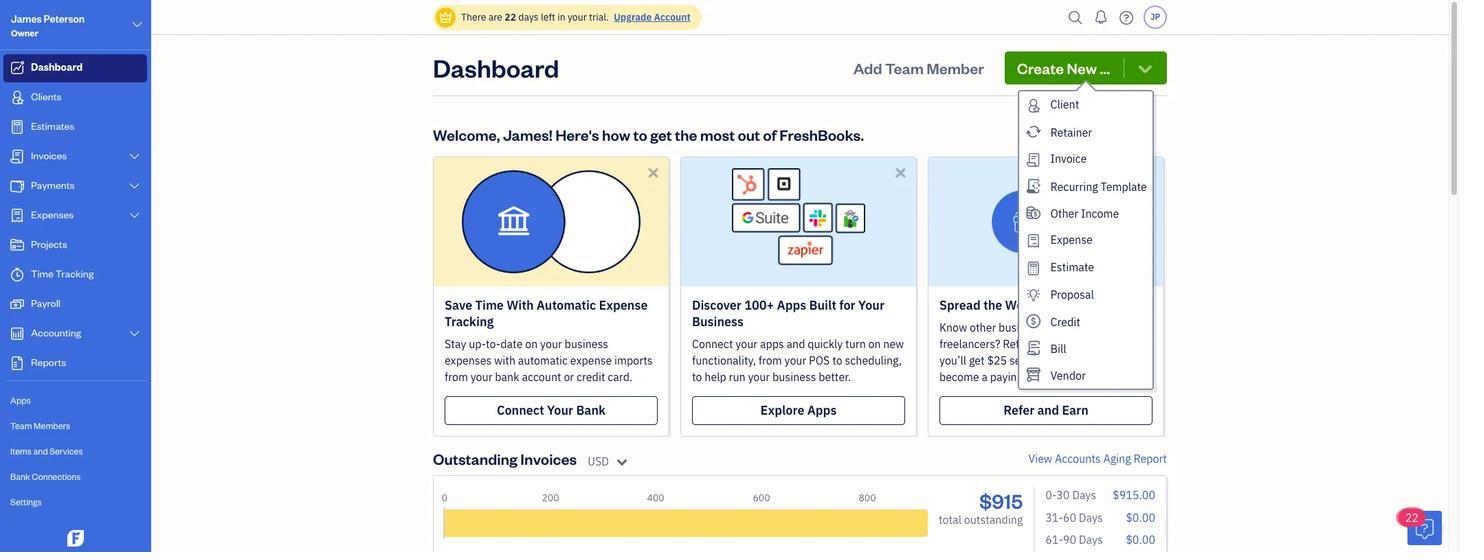 Task type: locate. For each thing, give the bounding box(es) containing it.
0 vertical spatial business
[[999, 321, 1043, 335]]

tracking inside main element
[[55, 267, 94, 281]]

1 horizontal spatial time
[[475, 298, 504, 314]]

to-
[[486, 338, 501, 351]]

1 horizontal spatial from
[[759, 354, 782, 368]]

welcome, james! here's how to get the most out of freshbooks.
[[433, 125, 864, 144]]

expense up imports
[[599, 298, 648, 314]]

spread the word and get $25
[[940, 298, 1109, 314]]

payments link
[[3, 173, 147, 201]]

$0.00 link down $915.00 link
[[1126, 534, 1156, 548]]

automatic
[[518, 354, 568, 368]]

1 vertical spatial business
[[565, 338, 609, 351]]

1 horizontal spatial dismiss image
[[1141, 165, 1156, 181]]

reports link
[[3, 350, 147, 378]]

$0.00 link for 61-90 days
[[1126, 534, 1156, 548]]

apps down the better.
[[808, 403, 837, 419]]

$0.00 down $915.00 link
[[1126, 534, 1156, 548]]

0 horizontal spatial your
[[547, 403, 574, 419]]

and right apps
[[787, 338, 805, 351]]

1 horizontal spatial team
[[885, 58, 924, 78]]

business down pos on the bottom of the page
[[773, 371, 816, 384]]

a
[[982, 371, 988, 384]]

get
[[1064, 298, 1084, 314]]

1 vertical spatial your
[[547, 403, 574, 419]]

chart image
[[9, 327, 25, 341]]

days right the 90
[[1079, 534, 1103, 548]]

$0.00 link down $915.00
[[1126, 511, 1156, 525]]

payroll link
[[3, 291, 147, 319]]

and right items
[[33, 446, 48, 457]]

chevron large down image inside expenses link
[[128, 210, 141, 221]]

1 horizontal spatial expense
[[1051, 233, 1093, 247]]

1 vertical spatial invoices
[[521, 450, 577, 469]]

$25 up paying
[[988, 354, 1007, 368]]

2 horizontal spatial apps
[[808, 403, 837, 419]]

team right the add
[[885, 58, 924, 78]]

tracking down projects link
[[55, 267, 94, 281]]

2 dismiss image from the left
[[1141, 165, 1156, 181]]

connections
[[32, 472, 81, 483]]

0 horizontal spatial the
[[675, 125, 698, 144]]

and right freshbooks
[[1134, 338, 1153, 351]]

recurring
[[1051, 180, 1099, 194]]

and inside refer and earn link
[[1038, 403, 1060, 419]]

1 vertical spatial $0.00
[[1126, 534, 1156, 548]]

bank down items
[[10, 472, 30, 483]]

expenses link
[[3, 202, 147, 230]]

1 horizontal spatial business
[[773, 371, 816, 384]]

0 horizontal spatial credit
[[577, 371, 605, 384]]

1 $0.00 link from the top
[[1126, 511, 1156, 525]]

1 vertical spatial refer
[[1004, 403, 1035, 419]]

spread
[[940, 298, 981, 314]]

2 vertical spatial days
[[1079, 534, 1103, 548]]

0 vertical spatial refer
[[1003, 338, 1030, 351]]

time tracking
[[31, 267, 94, 281]]

0 horizontal spatial team
[[10, 421, 32, 432]]

your inside discover 100+ apps built for your business
[[859, 298, 885, 314]]

get down freelancers?
[[969, 354, 985, 368]]

0 horizontal spatial bank
[[10, 472, 30, 483]]

1 vertical spatial 22
[[1406, 512, 1419, 525]]

business inside stay up-to-date on your business expenses with automatic expense imports from your bank account or credit card.
[[565, 338, 609, 351]]

1 vertical spatial team
[[10, 421, 32, 432]]

0 horizontal spatial 22
[[505, 11, 516, 23]]

tracking inside save time with automatic expense tracking
[[445, 314, 494, 330]]

1 horizontal spatial get
[[969, 354, 985, 368]]

0 vertical spatial or
[[1084, 321, 1094, 335]]

team up items
[[10, 421, 32, 432]]

0 vertical spatial $0.00
[[1126, 511, 1156, 525]]

connect your bank link
[[445, 397, 658, 426]]

on inside connect your apps and quickly turn on new functionality, from your pos to scheduling, to help run your business better.
[[869, 338, 881, 351]]

to down owners
[[1061, 338, 1071, 351]]

run
[[729, 371, 746, 384]]

0 vertical spatial your
[[859, 298, 885, 314]]

0 vertical spatial from
[[759, 354, 782, 368]]

imports
[[615, 354, 653, 368]]

0 vertical spatial time
[[31, 267, 54, 281]]

dismiss image
[[893, 165, 909, 181], [1141, 165, 1156, 181]]

from down apps
[[759, 354, 782, 368]]

proposal button
[[1019, 282, 1153, 309]]

days right 30
[[1073, 489, 1097, 503]]

400
[[647, 492, 665, 505]]

pos
[[809, 354, 830, 368]]

bank down expense at the bottom of page
[[576, 403, 606, 419]]

main element
[[0, 0, 186, 553]]

1 horizontal spatial bank
[[576, 403, 606, 419]]

1 dismiss image from the left
[[893, 165, 909, 181]]

60
[[1064, 511, 1077, 525]]

connect up functionality,
[[692, 338, 733, 351]]

bank
[[576, 403, 606, 419], [10, 472, 30, 483]]

your right in at the top left
[[568, 11, 587, 23]]

apps inside discover 100+ apps built for your business
[[777, 298, 807, 314]]

dismiss image
[[646, 165, 661, 181]]

estimate button
[[1019, 254, 1153, 282]]

expenses
[[445, 354, 492, 368]]

accounting
[[31, 327, 81, 340]]

other income button
[[1019, 200, 1153, 227]]

1 horizontal spatial on
[[869, 338, 881, 351]]

1 horizontal spatial your
[[859, 298, 885, 314]]

days
[[1073, 489, 1097, 503], [1079, 511, 1103, 525], [1079, 534, 1103, 548]]

bank
[[495, 371, 520, 384]]

freelancers?
[[940, 338, 1001, 351]]

days right 60
[[1079, 511, 1103, 525]]

credit
[[1048, 354, 1076, 368], [577, 371, 605, 384]]

your
[[859, 298, 885, 314], [547, 403, 574, 419]]

0 vertical spatial connect
[[692, 338, 733, 351]]

apps inside main element
[[10, 395, 31, 406]]

expense inside button
[[1051, 233, 1093, 247]]

accounts
[[1055, 452, 1101, 466]]

or right account
[[564, 371, 574, 384]]

1 vertical spatial $0.00 link
[[1126, 534, 1156, 548]]

0 vertical spatial expense
[[1051, 233, 1093, 247]]

0 vertical spatial team
[[885, 58, 924, 78]]

1 vertical spatial the
[[984, 298, 1003, 314]]

chevron large down image inside accounting link
[[128, 329, 141, 340]]

0 horizontal spatial tracking
[[55, 267, 94, 281]]

expense down other
[[1051, 233, 1093, 247]]

or inside know other business owners or freelancers? refer them to freshbooks and you'll get $25 service credit when they become a paying subscriber.
[[1084, 321, 1094, 335]]

1 on from the left
[[525, 338, 538, 351]]

apps up team members
[[10, 395, 31, 406]]

on right date
[[525, 338, 538, 351]]

upgrade
[[614, 11, 652, 23]]

chevron large down image for expenses
[[128, 210, 141, 221]]

refer inside know other business owners or freelancers? refer them to freshbooks and you'll get $25 service credit when they become a paying subscriber.
[[1003, 338, 1030, 351]]

to
[[634, 125, 648, 144], [1061, 338, 1071, 351], [833, 354, 843, 368], [692, 371, 702, 384]]

0 vertical spatial get
[[650, 125, 672, 144]]

200
[[542, 492, 559, 505]]

get up dismiss icon
[[650, 125, 672, 144]]

trial.
[[589, 11, 609, 23]]

expense image
[[9, 209, 25, 223]]

2 vertical spatial business
[[773, 371, 816, 384]]

to right how
[[634, 125, 648, 144]]

quickly
[[808, 338, 843, 351]]

1 horizontal spatial credit
[[1048, 354, 1076, 368]]

client image
[[9, 91, 25, 105]]

invoices up "200"
[[521, 450, 577, 469]]

0 vertical spatial invoices
[[31, 149, 67, 162]]

stay up-to-date on your business expenses with automatic expense imports from your bank account or credit card.
[[445, 338, 653, 384]]

1 vertical spatial from
[[445, 371, 468, 384]]

dashboard up "clients"
[[31, 61, 83, 74]]

your left pos on the bottom of the page
[[785, 354, 807, 368]]

timer image
[[9, 268, 25, 282]]

or up freshbooks
[[1084, 321, 1094, 335]]

and up credit
[[1039, 298, 1061, 314]]

0 horizontal spatial $25
[[988, 354, 1007, 368]]

credit down expense at the bottom of page
[[577, 371, 605, 384]]

expense
[[1051, 233, 1093, 247], [599, 298, 648, 314]]

1 horizontal spatial tracking
[[445, 314, 494, 330]]

tracking
[[55, 267, 94, 281], [445, 314, 494, 330]]

0 vertical spatial tracking
[[55, 267, 94, 281]]

1 $0.00 from the top
[[1126, 511, 1156, 525]]

refer down paying
[[1004, 403, 1035, 419]]

and inside items and services link
[[33, 446, 48, 457]]

0 vertical spatial $25
[[1087, 298, 1109, 314]]

0 horizontal spatial time
[[31, 267, 54, 281]]

0 vertical spatial 22
[[505, 11, 516, 23]]

invoices
[[31, 149, 67, 162], [521, 450, 577, 469]]

invoices down estimates at the top left
[[31, 149, 67, 162]]

2 on from the left
[[869, 338, 881, 351]]

create new … button
[[1005, 52, 1167, 85]]

0 horizontal spatial on
[[525, 338, 538, 351]]

$0.00
[[1126, 511, 1156, 525], [1126, 534, 1156, 548]]

1 horizontal spatial or
[[1084, 321, 1094, 335]]

0 vertical spatial the
[[675, 125, 698, 144]]

your left apps
[[736, 338, 758, 351]]

$915.00
[[1113, 489, 1156, 503]]

$0.00 down $915.00
[[1126, 511, 1156, 525]]

31-
[[1046, 511, 1064, 525]]

money image
[[9, 298, 25, 311]]

to inside know other business owners or freelancers? refer them to freshbooks and you'll get $25 service credit when they become a paying subscriber.
[[1061, 338, 1071, 351]]

the left most
[[675, 125, 698, 144]]

other
[[970, 321, 997, 335]]

connect for connect your bank
[[497, 403, 544, 419]]

22
[[505, 11, 516, 23], [1406, 512, 1419, 525]]

on inside stay up-to-date on your business expenses with automatic expense imports from your bank account or credit card.
[[525, 338, 538, 351]]

0 horizontal spatial apps
[[10, 395, 31, 406]]

1 horizontal spatial apps
[[777, 298, 807, 314]]

go to help image
[[1116, 7, 1138, 28]]

dashboard
[[433, 52, 559, 84], [31, 61, 83, 74]]

credit inside know other business owners or freelancers? refer them to freshbooks and you'll get $25 service credit when they become a paying subscriber.
[[1048, 354, 1076, 368]]

time right timer image
[[31, 267, 54, 281]]

accounting link
[[3, 320, 147, 349]]

out
[[738, 125, 760, 144]]

payroll
[[31, 297, 60, 310]]

on up scheduling,
[[869, 338, 881, 351]]

$25 right get
[[1087, 298, 1109, 314]]

credit inside stay up-to-date on your business expenses with automatic expense imports from your bank account or credit card.
[[577, 371, 605, 384]]

Currency field
[[588, 454, 634, 470]]

business down "word"
[[999, 321, 1043, 335]]

and inside know other business owners or freelancers? refer them to freshbooks and you'll get $25 service credit when they become a paying subscriber.
[[1134, 338, 1153, 351]]

0 vertical spatial $0.00 link
[[1126, 511, 1156, 525]]

template
[[1101, 180, 1147, 194]]

estimates
[[31, 120, 74, 133]]

freshbooks image
[[65, 531, 87, 547]]

to up the better.
[[833, 354, 843, 368]]

explore apps
[[761, 403, 837, 419]]

refer up service
[[1003, 338, 1030, 351]]

chevron large down image inside payments 'link'
[[128, 181, 141, 192]]

0 horizontal spatial dashboard
[[31, 61, 83, 74]]

freshbooks
[[1073, 338, 1132, 351]]

1 horizontal spatial dashboard
[[433, 52, 559, 84]]

from
[[759, 354, 782, 368], [445, 371, 468, 384]]

0 horizontal spatial business
[[565, 338, 609, 351]]

0 horizontal spatial dismiss image
[[893, 165, 909, 181]]

0 horizontal spatial invoices
[[31, 149, 67, 162]]

0 horizontal spatial expense
[[599, 298, 648, 314]]

0 vertical spatial bank
[[576, 403, 606, 419]]

dashboard down are
[[433, 52, 559, 84]]

know other business owners or freelancers? refer them to freshbooks and you'll get $25 service credit when they become a paying subscriber.
[[940, 321, 1153, 384]]

0 vertical spatial credit
[[1048, 354, 1076, 368]]

0 horizontal spatial from
[[445, 371, 468, 384]]

time
[[31, 267, 54, 281], [475, 298, 504, 314]]

on
[[525, 338, 538, 351], [869, 338, 881, 351]]

1 horizontal spatial 22
[[1406, 512, 1419, 525]]

1 vertical spatial bank
[[10, 472, 30, 483]]

0 horizontal spatial connect
[[497, 403, 544, 419]]

connect down bank
[[497, 403, 544, 419]]

service
[[1010, 354, 1045, 368]]

up-
[[469, 338, 486, 351]]

1 vertical spatial credit
[[577, 371, 605, 384]]

your down account
[[547, 403, 574, 419]]

your right for
[[859, 298, 885, 314]]

1 vertical spatial days
[[1079, 511, 1103, 525]]

1 vertical spatial expense
[[599, 298, 648, 314]]

1 vertical spatial $25
[[988, 354, 1007, 368]]

1 vertical spatial tracking
[[445, 314, 494, 330]]

from down expenses
[[445, 371, 468, 384]]

time left with
[[475, 298, 504, 314]]

1 horizontal spatial invoices
[[521, 450, 577, 469]]

$25 inside know other business owners or freelancers? refer them to freshbooks and you'll get $25 service credit when they become a paying subscriber.
[[988, 354, 1007, 368]]

22 inside dropdown button
[[1406, 512, 1419, 525]]

refer and earn link
[[940, 397, 1153, 426]]

1 vertical spatial or
[[564, 371, 574, 384]]

0 vertical spatial days
[[1073, 489, 1097, 503]]

get inside know other business owners or freelancers? refer them to freshbooks and you'll get $25 service credit when they become a paying subscriber.
[[969, 354, 985, 368]]

1 horizontal spatial connect
[[692, 338, 733, 351]]

business up expense at the bottom of page
[[565, 338, 609, 351]]

connect inside connect your apps and quickly turn on new functionality, from your pos to scheduling, to help run your business better.
[[692, 338, 733, 351]]

0 horizontal spatial or
[[564, 371, 574, 384]]

credit up vendor at the bottom
[[1048, 354, 1076, 368]]

estimate image
[[9, 120, 25, 134]]

time inside main element
[[31, 267, 54, 281]]

2 horizontal spatial business
[[999, 321, 1043, 335]]

search image
[[1065, 7, 1087, 28]]

here's
[[556, 125, 599, 144]]

2 $0.00 from the top
[[1126, 534, 1156, 548]]

you'll
[[940, 354, 967, 368]]

chevron large down image for payments
[[128, 181, 141, 192]]

the up "other"
[[984, 298, 1003, 314]]

discover 100+ apps built for your business
[[692, 298, 885, 330]]

1 vertical spatial connect
[[497, 403, 544, 419]]

chevron large down image
[[131, 17, 144, 33], [128, 181, 141, 192], [128, 210, 141, 221], [128, 329, 141, 340]]

2 $0.00 link from the top
[[1126, 534, 1156, 548]]

owners
[[1045, 321, 1082, 335]]

apps left built
[[777, 298, 807, 314]]

1 horizontal spatial the
[[984, 298, 1003, 314]]

1 vertical spatial get
[[969, 354, 985, 368]]

resource center badge image
[[1408, 512, 1442, 546]]

credit
[[1051, 316, 1081, 330]]

tracking down save
[[445, 314, 494, 330]]

1 vertical spatial time
[[475, 298, 504, 314]]

and left earn
[[1038, 403, 1060, 419]]



Task type: describe. For each thing, give the bounding box(es) containing it.
there are 22 days left in your trial. upgrade account
[[461, 11, 691, 23]]

800
[[859, 492, 876, 505]]

members
[[34, 421, 70, 432]]

of
[[763, 125, 777, 144]]

explore apps link
[[692, 397, 906, 426]]

team inside team members "link"
[[10, 421, 32, 432]]

30
[[1057, 489, 1070, 503]]

project image
[[9, 239, 25, 252]]

built
[[810, 298, 837, 314]]

expense
[[571, 354, 612, 368]]

clients
[[31, 90, 62, 103]]

scheduling,
[[845, 354, 902, 368]]

invoices link
[[3, 143, 147, 171]]

paying
[[991, 371, 1023, 384]]

0-30 days
[[1046, 489, 1097, 503]]

22 button
[[1399, 509, 1442, 546]]

earn
[[1062, 403, 1089, 419]]

$0.00 link for 31-60 days
[[1126, 511, 1156, 525]]

in
[[558, 11, 566, 23]]

from inside stay up-to-date on your business expenses with automatic expense imports from your bank account or credit card.
[[445, 371, 468, 384]]

discover
[[692, 298, 742, 314]]

proposal
[[1051, 288, 1094, 301]]

clients link
[[3, 84, 147, 112]]

with
[[494, 354, 516, 368]]

turn
[[846, 338, 866, 351]]

peterson
[[44, 12, 85, 25]]

projects link
[[3, 232, 147, 260]]

expense button
[[1019, 227, 1153, 254]]

outstanding
[[964, 514, 1023, 527]]

your right run
[[748, 371, 770, 384]]

functionality,
[[692, 354, 756, 368]]

view
[[1029, 452, 1053, 466]]

0 horizontal spatial get
[[650, 125, 672, 144]]

team inside 'add team member' button
[[885, 58, 924, 78]]

new
[[1067, 58, 1097, 78]]

dismiss image for spread the word and get $25
[[1141, 165, 1156, 181]]

bill button
[[1019, 336, 1153, 363]]

credit button
[[1019, 309, 1153, 336]]

business inside know other business owners or freelancers? refer them to freshbooks and you'll get $25 service credit when they become a paying subscriber.
[[999, 321, 1043, 335]]

for
[[840, 298, 856, 314]]

dashboard image
[[9, 61, 25, 75]]

crown image
[[439, 10, 453, 24]]

1 horizontal spatial $25
[[1087, 298, 1109, 314]]

create
[[1017, 58, 1064, 78]]

account
[[654, 11, 691, 23]]

from inside connect your apps and quickly turn on new functionality, from your pos to scheduling, to help run your business better.
[[759, 354, 782, 368]]

or inside stay up-to-date on your business expenses with automatic expense imports from your bank account or credit card.
[[564, 371, 574, 384]]

become
[[940, 371, 980, 384]]

dismiss image for discover 100+ apps built for your business
[[893, 165, 909, 181]]

view accounts aging report
[[1029, 452, 1167, 466]]

bank inside bank connections link
[[10, 472, 30, 483]]

days for 0-30 days
[[1073, 489, 1097, 503]]

settings
[[10, 497, 42, 508]]

notifications image
[[1090, 3, 1112, 31]]

$915 link
[[980, 488, 1023, 514]]

your down expenses
[[471, 371, 493, 384]]

automatic
[[537, 298, 596, 314]]

payment image
[[9, 179, 25, 193]]

subscriber.
[[1026, 371, 1080, 384]]

$0.00 for 31-60 days
[[1126, 511, 1156, 525]]

help
[[705, 371, 727, 384]]

save
[[445, 298, 473, 314]]

expense inside save time with automatic expense tracking
[[599, 298, 648, 314]]

61-
[[1046, 534, 1064, 548]]

invoice image
[[9, 150, 25, 164]]

client button
[[1019, 91, 1153, 119]]

dashboard inside main element
[[31, 61, 83, 74]]

when
[[1079, 354, 1106, 368]]

owner
[[11, 28, 38, 39]]

items and services link
[[3, 440, 147, 464]]

bank inside connect your bank link
[[576, 403, 606, 419]]

chevrondown image
[[1136, 58, 1155, 78]]

time tracking link
[[3, 261, 147, 289]]

items
[[10, 446, 32, 457]]

31-60 days
[[1046, 511, 1103, 525]]

days for 61-90 days
[[1079, 534, 1103, 548]]

time inside save time with automatic expense tracking
[[475, 298, 504, 314]]

jp button
[[1144, 6, 1167, 29]]

days for 31-60 days
[[1079, 511, 1103, 525]]

invoices inside main element
[[31, 149, 67, 162]]

total
[[939, 514, 962, 527]]

chevron large down image
[[128, 151, 141, 162]]

add
[[854, 58, 883, 78]]

90
[[1064, 534, 1077, 548]]

save time with automatic expense tracking
[[445, 298, 648, 330]]

dashboard link
[[3, 54, 147, 83]]

james!
[[503, 125, 553, 144]]

are
[[489, 11, 503, 23]]

aging
[[1104, 452, 1131, 466]]

other income
[[1051, 207, 1119, 221]]

$915.00 link
[[1113, 489, 1156, 503]]

estimates link
[[3, 113, 147, 142]]

create new …
[[1017, 58, 1110, 78]]

invoice
[[1051, 152, 1087, 166]]

outstanding invoices
[[433, 450, 577, 469]]

settings link
[[3, 491, 147, 515]]

payments
[[31, 179, 75, 192]]

income
[[1082, 207, 1119, 221]]

connect for connect your apps and quickly turn on new functionality, from your pos to scheduling, to help run your business better.
[[692, 338, 733, 351]]

$0.00 for 61-90 days
[[1126, 534, 1156, 548]]

business inside connect your apps and quickly turn on new functionality, from your pos to scheduling, to help run your business better.
[[773, 371, 816, 384]]

estimate
[[1051, 260, 1095, 274]]

to left help at the left bottom
[[692, 371, 702, 384]]

stay
[[445, 338, 466, 351]]

bank connections link
[[3, 465, 147, 490]]

and inside connect your apps and quickly turn on new functionality, from your pos to scheduling, to help run your business better.
[[787, 338, 805, 351]]

services
[[50, 446, 83, 457]]

chevron large down image for accounting
[[128, 329, 141, 340]]

date
[[501, 338, 523, 351]]

business
[[692, 314, 744, 330]]

vendor button
[[1019, 363, 1153, 389]]

most
[[700, 125, 735, 144]]

report
[[1134, 452, 1167, 466]]

account
[[522, 371, 561, 384]]

items and services
[[10, 446, 83, 457]]

left
[[541, 11, 555, 23]]

team members link
[[3, 415, 147, 439]]

report image
[[9, 357, 25, 371]]

connect your apps and quickly turn on new functionality, from your pos to scheduling, to help run your business better.
[[692, 338, 904, 384]]

there
[[461, 11, 486, 23]]

add team member button
[[841, 52, 997, 85]]

your up automatic
[[540, 338, 562, 351]]



Task type: vqa. For each thing, say whether or not it's contained in the screenshot.
No for No time entries found in this time period. Please adjust the range.
no



